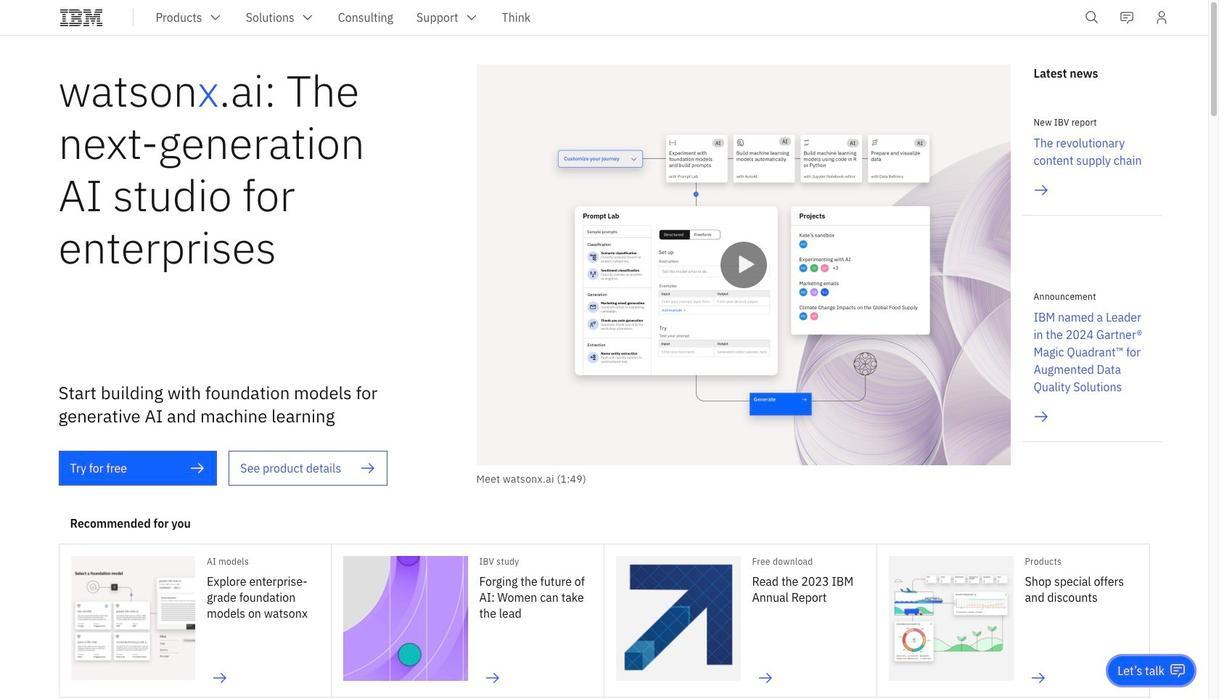 Task type: describe. For each thing, give the bounding box(es) containing it.
let's talk element
[[1118, 663, 1165, 679]]



